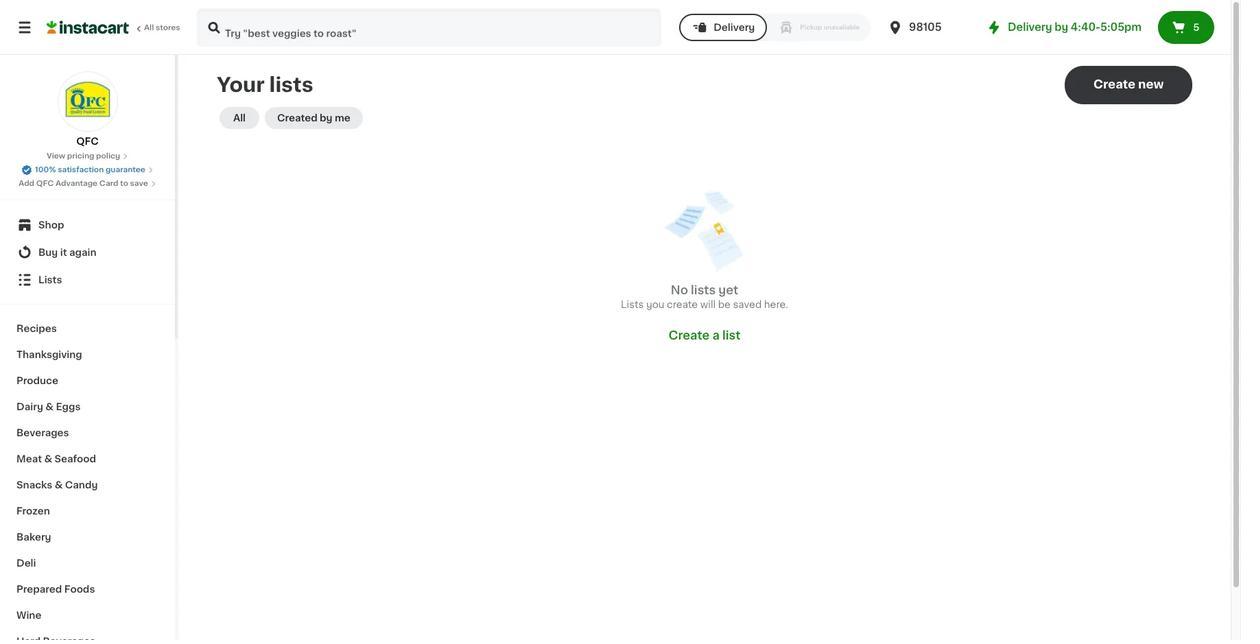 Task type: vqa. For each thing, say whether or not it's contained in the screenshot.
SNACKS
yes



Task type: describe. For each thing, give the bounding box(es) containing it.
snacks & candy link
[[8, 472, 167, 498]]

list
[[723, 330, 741, 341]]

create new
[[1094, 79, 1164, 90]]

100% satisfaction guarantee
[[35, 166, 145, 174]]

saved
[[733, 300, 762, 310]]

created by me button
[[265, 107, 363, 129]]

add qfc advantage card to save link
[[19, 178, 156, 189]]

qfc link
[[57, 71, 118, 148]]

qfc logo image
[[57, 71, 118, 132]]

view pricing policy
[[47, 152, 120, 160]]

thanksgiving link
[[8, 342, 167, 368]]

satisfaction
[[58, 166, 104, 174]]

here.
[[765, 300, 789, 310]]

meat & seafood
[[16, 454, 96, 464]]

& for snacks
[[55, 480, 63, 490]]

snacks
[[16, 480, 52, 490]]

buy it again
[[38, 248, 97, 257]]

dairy & eggs link
[[8, 394, 167, 420]]

all stores
[[144, 24, 180, 32]]

frozen
[[16, 507, 50, 516]]

delivery by 4:40-5:05pm link
[[986, 19, 1142, 36]]

all stores link
[[47, 8, 181, 47]]

dairy
[[16, 402, 43, 412]]

wine
[[16, 611, 41, 621]]

98105 button
[[888, 8, 970, 47]]

it
[[60, 248, 67, 257]]

100%
[[35, 166, 56, 174]]

bakery link
[[8, 524, 167, 550]]

& for dairy
[[46, 402, 54, 412]]

delivery for delivery
[[714, 23, 755, 32]]

deli
[[16, 559, 36, 568]]

qfc inside "link"
[[36, 180, 54, 187]]

foods
[[64, 585, 95, 594]]

thanksgiving
[[16, 350, 82, 360]]

guarantee
[[106, 166, 145, 174]]

create
[[667, 300, 698, 310]]

4:40-
[[1071, 22, 1101, 32]]

create new button
[[1065, 66, 1193, 104]]

lists for no
[[691, 285, 716, 296]]

new
[[1139, 79, 1164, 90]]

prepared foods link
[[8, 577, 167, 603]]

to
[[120, 180, 128, 187]]

Search field
[[198, 10, 660, 45]]

prepared
[[16, 585, 62, 594]]

advantage
[[56, 180, 98, 187]]

meat
[[16, 454, 42, 464]]

policy
[[96, 152, 120, 160]]

delivery button
[[680, 14, 768, 41]]

100% satisfaction guarantee button
[[21, 162, 154, 176]]



Task type: locate. For each thing, give the bounding box(es) containing it.
created by me
[[277, 113, 351, 123]]

lists for your
[[269, 75, 313, 95]]

create inside create a list link
[[669, 330, 710, 341]]

shop
[[38, 220, 64, 230]]

meat & seafood link
[[8, 446, 167, 472]]

1 vertical spatial qfc
[[36, 180, 54, 187]]

you
[[647, 300, 665, 310]]

frozen link
[[8, 498, 167, 524]]

1 vertical spatial by
[[320, 113, 333, 123]]

by left 4:40-
[[1055, 22, 1069, 32]]

0 vertical spatial all
[[144, 24, 154, 32]]

all inside button
[[233, 113, 246, 123]]

service type group
[[680, 14, 871, 41]]

lists inside no lists yet lists you create will be saved here.
[[691, 285, 716, 296]]

create for create a list
[[669, 330, 710, 341]]

0 horizontal spatial create
[[669, 330, 710, 341]]

buy
[[38, 248, 58, 257]]

buy it again link
[[8, 239, 167, 266]]

1 vertical spatial create
[[669, 330, 710, 341]]

create
[[1094, 79, 1136, 90], [669, 330, 710, 341]]

no lists yet lists you create will be saved here.
[[621, 285, 789, 310]]

qfc down '100%'
[[36, 180, 54, 187]]

1 horizontal spatial all
[[233, 113, 246, 123]]

produce link
[[8, 368, 167, 394]]

me
[[335, 113, 351, 123]]

0 horizontal spatial lists
[[269, 75, 313, 95]]

delivery
[[1008, 22, 1053, 32], [714, 23, 755, 32]]

all button
[[220, 107, 259, 129]]

& left eggs
[[46, 402, 54, 412]]

1 horizontal spatial create
[[1094, 79, 1136, 90]]

by for created
[[320, 113, 333, 123]]

candy
[[65, 480, 98, 490]]

all for all stores
[[144, 24, 154, 32]]

pricing
[[67, 152, 94, 160]]

recipes
[[16, 324, 57, 334]]

add
[[19, 180, 34, 187]]

prepared foods
[[16, 585, 95, 594]]

all left stores
[[144, 24, 154, 32]]

lists down buy
[[38, 275, 62, 285]]

0 vertical spatial lists
[[269, 75, 313, 95]]

seafood
[[55, 454, 96, 464]]

0 horizontal spatial qfc
[[36, 180, 54, 187]]

instacart logo image
[[47, 19, 129, 36]]

lists inside no lists yet lists you create will be saved here.
[[621, 300, 644, 310]]

create a list link
[[669, 328, 741, 343]]

dairy & eggs
[[16, 402, 81, 412]]

1 horizontal spatial lists
[[621, 300, 644, 310]]

0 vertical spatial by
[[1055, 22, 1069, 32]]

lists left you
[[621, 300, 644, 310]]

view pricing policy link
[[47, 151, 128, 162]]

0 vertical spatial &
[[46, 402, 54, 412]]

again
[[69, 248, 97, 257]]

0 horizontal spatial lists
[[38, 275, 62, 285]]

qfc up the view pricing policy link
[[76, 137, 99, 146]]

lists
[[38, 275, 62, 285], [621, 300, 644, 310]]

create left new on the top
[[1094, 79, 1136, 90]]

by left me
[[320, 113, 333, 123]]

wine link
[[8, 603, 167, 629]]

beverages
[[16, 428, 69, 438]]

& for meat
[[44, 454, 52, 464]]

no
[[671, 285, 688, 296]]

1 vertical spatial &
[[44, 454, 52, 464]]

deli link
[[8, 550, 167, 577]]

&
[[46, 402, 54, 412], [44, 454, 52, 464], [55, 480, 63, 490]]

1 vertical spatial lists
[[691, 285, 716, 296]]

by
[[1055, 22, 1069, 32], [320, 113, 333, 123]]

98105
[[910, 22, 942, 32]]

5:05pm
[[1101, 22, 1142, 32]]

& left candy
[[55, 480, 63, 490]]

5
[[1194, 23, 1200, 32]]

create a list
[[669, 330, 741, 341]]

all for all
[[233, 113, 246, 123]]

0 horizontal spatial delivery
[[714, 23, 755, 32]]

lists
[[269, 75, 313, 95], [691, 285, 716, 296]]

be
[[718, 300, 731, 310]]

by for delivery
[[1055, 22, 1069, 32]]

lists up created
[[269, 75, 313, 95]]

by inside button
[[320, 113, 333, 123]]

None search field
[[196, 8, 662, 47]]

create for create new
[[1094, 79, 1136, 90]]

created
[[277, 113, 318, 123]]

0 horizontal spatial all
[[144, 24, 154, 32]]

bakery
[[16, 533, 51, 542]]

& right meat
[[44, 454, 52, 464]]

view
[[47, 152, 65, 160]]

0 vertical spatial create
[[1094, 79, 1136, 90]]

add qfc advantage card to save
[[19, 180, 148, 187]]

1 horizontal spatial by
[[1055, 22, 1069, 32]]

5 button
[[1159, 11, 1215, 44]]

lists inside lists link
[[38, 275, 62, 285]]

delivery for delivery by 4:40-5:05pm
[[1008, 22, 1053, 32]]

lists link
[[8, 266, 167, 294]]

shop link
[[8, 211, 167, 239]]

will
[[701, 300, 716, 310]]

recipes link
[[8, 316, 167, 342]]

1 horizontal spatial lists
[[691, 285, 716, 296]]

delivery by 4:40-5:05pm
[[1008, 22, 1142, 32]]

delivery inside button
[[714, 23, 755, 32]]

lists up will in the right of the page
[[691, 285, 716, 296]]

1 horizontal spatial qfc
[[76, 137, 99, 146]]

a
[[713, 330, 720, 341]]

card
[[99, 180, 118, 187]]

qfc
[[76, 137, 99, 146], [36, 180, 54, 187]]

eggs
[[56, 402, 81, 412]]

beverages link
[[8, 420, 167, 446]]

0 horizontal spatial by
[[320, 113, 333, 123]]

0 vertical spatial lists
[[38, 275, 62, 285]]

your
[[217, 75, 265, 95]]

save
[[130, 180, 148, 187]]

1 vertical spatial lists
[[621, 300, 644, 310]]

create left a
[[669, 330, 710, 341]]

yet
[[719, 285, 739, 296]]

produce
[[16, 376, 58, 386]]

all down your
[[233, 113, 246, 123]]

snacks & candy
[[16, 480, 98, 490]]

create inside create new button
[[1094, 79, 1136, 90]]

0 vertical spatial qfc
[[76, 137, 99, 146]]

1 vertical spatial all
[[233, 113, 246, 123]]

1 horizontal spatial delivery
[[1008, 22, 1053, 32]]

stores
[[156, 24, 180, 32]]

2 vertical spatial &
[[55, 480, 63, 490]]

your lists
[[217, 75, 313, 95]]

all
[[144, 24, 154, 32], [233, 113, 246, 123]]



